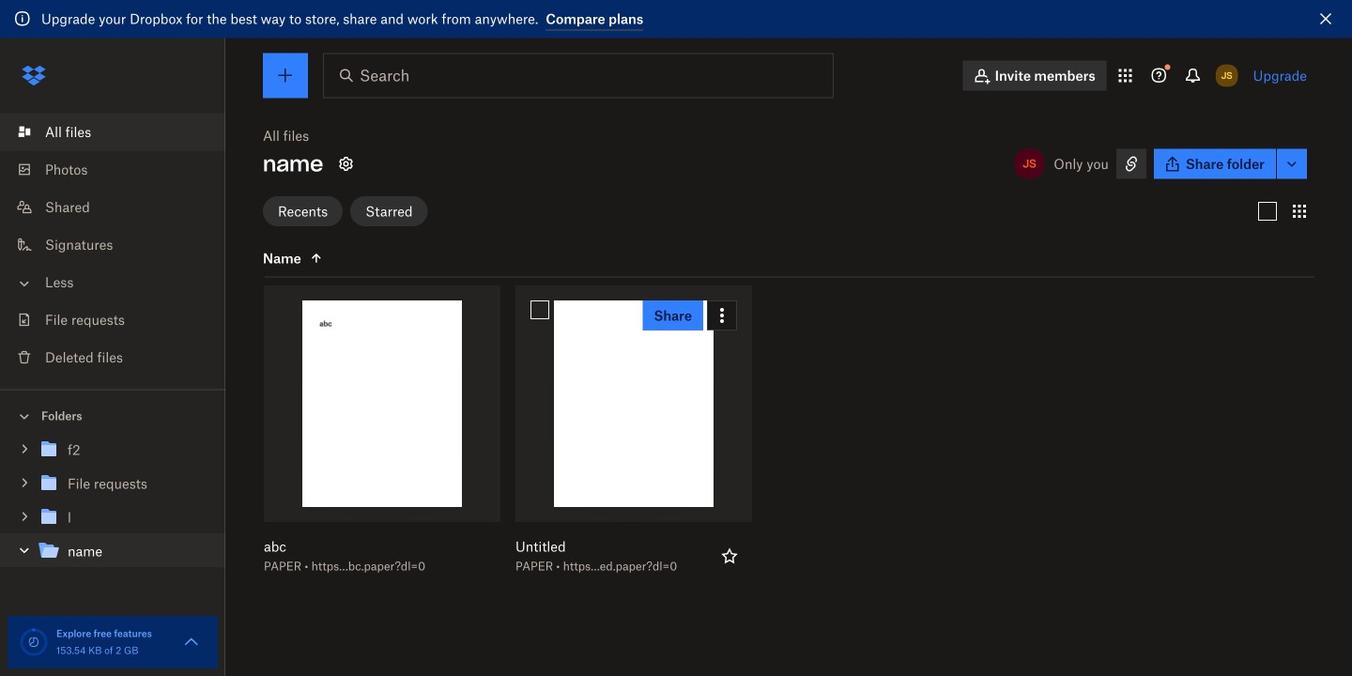 Task type: locate. For each thing, give the bounding box(es) containing it.
less image
[[15, 274, 34, 293]]

file, abc.paper row
[[256, 285, 501, 586]]

dropbox image
[[15, 57, 53, 94]]

list
[[0, 102, 225, 389]]

list item
[[0, 113, 225, 151]]

group
[[0, 429, 225, 582]]

alert
[[0, 0, 1353, 38]]



Task type: vqa. For each thing, say whether or not it's contained in the screenshot.
free at left bottom
no



Task type: describe. For each thing, give the bounding box(es) containing it.
quota usage progress bar
[[19, 628, 49, 658]]

Search in folder "Dropbox" text field
[[360, 64, 795, 87]]

folder settings image
[[335, 153, 357, 175]]

quota usage image
[[19, 628, 49, 658]]

file, untitled.paper row
[[508, 285, 752, 586]]



